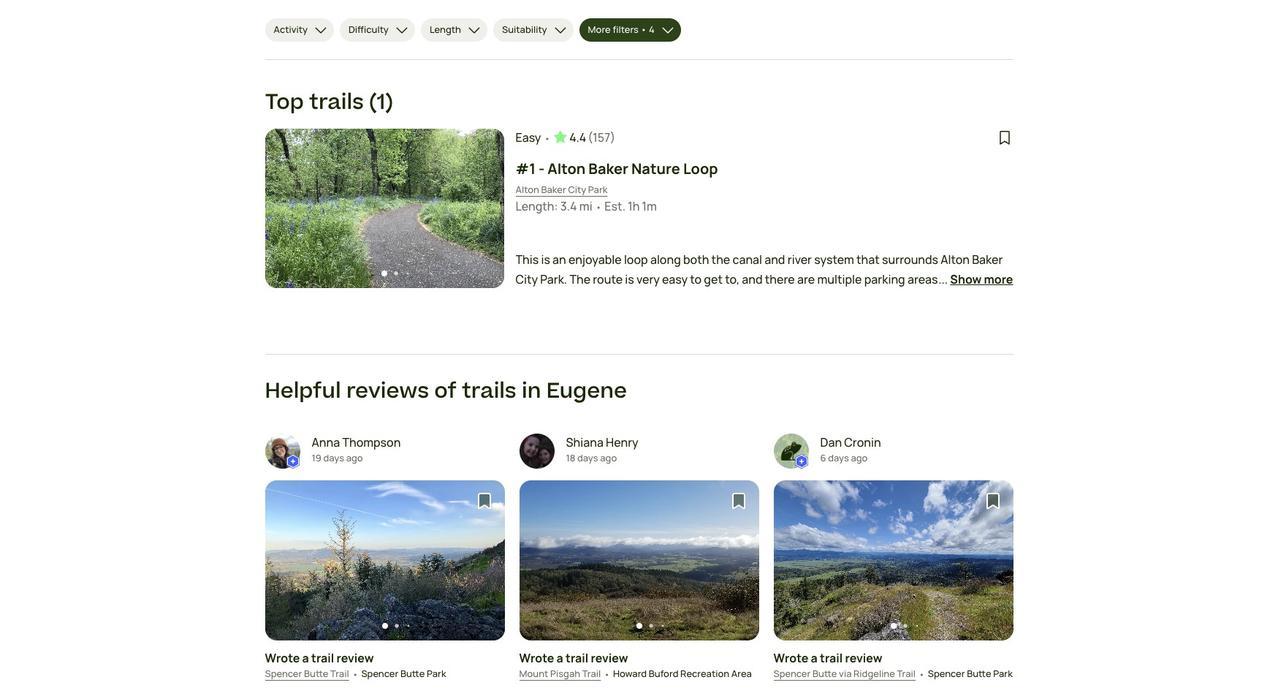 Task type: locate. For each thing, give the bounding box(es) containing it.
2 spencer from the left
[[361, 667, 399, 680]]

1 vertical spatial navigate next image
[[983, 553, 998, 568]]

nature
[[632, 159, 681, 178]]

pisgah
[[551, 667, 581, 680]]

review up howard on the bottom of page
[[591, 650, 628, 666]]

more
[[985, 271, 1014, 287]]

19
[[312, 451, 322, 465]]

2 horizontal spatial park
[[994, 667, 1013, 680]]

• right ridgeline
[[919, 667, 925, 681]]

trail inside the wrote a trail review spencer butte via ridgeline trail • spencer butte park
[[820, 650, 843, 666]]

a up spencer butte via ridgeline trail link
[[811, 650, 818, 666]]

0 horizontal spatial navigate previous image
[[281, 553, 296, 568]]

trail for shiana
[[582, 667, 601, 680]]

-
[[539, 159, 545, 178]]

baker
[[589, 159, 629, 178], [541, 183, 567, 196]]

0 horizontal spatial navigate previous image
[[281, 201, 296, 216]]

a up mount pisgah trail link
[[557, 650, 564, 666]]

2 a from the left
[[557, 650, 564, 666]]

6
[[821, 451, 827, 465]]

wrote inside the wrote a trail review spencer butte via ridgeline trail • spencer butte park
[[774, 650, 809, 666]]

0 horizontal spatial trail
[[331, 667, 349, 680]]

days for anna
[[324, 451, 344, 465]]

a
[[302, 650, 309, 666], [557, 650, 564, 666], [811, 650, 818, 666]]

2 trail from the left
[[566, 650, 589, 666]]

1 trail from the left
[[311, 650, 334, 666]]

difficulty button
[[340, 18, 415, 41]]

wrote
[[265, 650, 300, 666], [520, 650, 554, 666], [774, 650, 809, 666]]

4 butte from the left
[[968, 667, 992, 680]]

1 horizontal spatial trail
[[566, 650, 589, 666]]

0 horizontal spatial navigate next image
[[474, 553, 489, 568]]

days inside anna thompson 19 days ago
[[324, 451, 344, 465]]

howard
[[613, 667, 647, 680]]

1 ago from the left
[[346, 451, 363, 465]]

buford
[[649, 667, 679, 680]]

)
[[611, 129, 616, 145]]

1 vertical spatial navigate previous image
[[536, 553, 550, 568]]

baker down )
[[589, 159, 629, 178]]

1 navigate previous image from the left
[[281, 553, 296, 568]]

2 horizontal spatial a
[[811, 650, 818, 666]]

1 horizontal spatial review
[[591, 650, 628, 666]]

review inside the wrote a trail review mount pisgah trail • howard buford recreation area
[[591, 650, 628, 666]]

park inside #1 - alton baker nature loop alton baker city park length: 3.4 mi • est. 1h 1m
[[588, 183, 608, 196]]

trail inside the wrote a trail review mount pisgah trail • howard buford recreation area
[[582, 667, 601, 680]]

1 horizontal spatial wrote
[[520, 650, 554, 666]]

mount pisgah trail link
[[520, 667, 601, 681]]

2 horizontal spatial wrote
[[774, 650, 809, 666]]

0 horizontal spatial trails
[[309, 87, 364, 117]]

0 horizontal spatial trail
[[311, 650, 334, 666]]

review inside wrote a trail review spencer butte trail • spencer butte park
[[337, 650, 374, 666]]

ago for henry
[[600, 451, 617, 465]]

1 horizontal spatial navigate next image
[[983, 553, 998, 568]]

ago inside dan cronin 6 days ago
[[851, 451, 868, 465]]

trail
[[311, 650, 334, 666], [566, 650, 589, 666], [820, 650, 843, 666]]

3 wrote from the left
[[774, 650, 809, 666]]

1 vertical spatial baker
[[541, 183, 567, 196]]

0 horizontal spatial ago
[[346, 451, 363, 465]]

0 horizontal spatial park
[[427, 667, 446, 680]]

2 navigate next image from the left
[[729, 553, 743, 568]]

0 horizontal spatial baker
[[541, 183, 567, 196]]

wrote inside wrote a trail review spencer butte trail • spencer butte park
[[265, 650, 300, 666]]

trail inside the wrote a trail review mount pisgah trail • howard buford recreation area
[[566, 650, 589, 666]]

1 horizontal spatial navigate previous image
[[536, 553, 550, 568]]

navigate next image
[[474, 553, 489, 568], [729, 553, 743, 568]]

add to list image for dan cronin
[[985, 492, 1002, 510]]

3 days from the left
[[829, 451, 849, 465]]

days
[[324, 451, 344, 465], [578, 451, 599, 465], [829, 451, 849, 465]]

of
[[435, 376, 457, 407]]

1 wrote from the left
[[265, 650, 300, 666]]

baker up 3.4
[[541, 183, 567, 196]]

trails left the in on the bottom
[[462, 376, 517, 407]]

trail for anna
[[311, 650, 334, 666]]

0 horizontal spatial navigate next image
[[473, 201, 488, 216]]

via
[[839, 667, 852, 680]]

0 vertical spatial baker
[[589, 159, 629, 178]]

3 review from the left
[[846, 650, 883, 666]]

1 horizontal spatial ago
[[600, 451, 617, 465]]

4.4
[[570, 129, 587, 145]]

0 horizontal spatial review
[[337, 650, 374, 666]]

trail inside wrote a trail review spencer butte trail • spencer butte park
[[331, 667, 349, 680]]

1 horizontal spatial days
[[578, 451, 599, 465]]

2 trail from the left
[[582, 667, 601, 680]]

spencer butte trail link
[[265, 667, 349, 681]]

0 horizontal spatial a
[[302, 650, 309, 666]]

henry
[[606, 435, 639, 451]]

ago inside shiana henry 18 days ago
[[600, 451, 617, 465]]

spencer
[[265, 667, 302, 680], [361, 667, 399, 680], [774, 667, 811, 680], [928, 667, 966, 680]]

dan cronin link
[[821, 434, 882, 451]]

trails
[[309, 87, 364, 117], [462, 376, 517, 407]]

2 days from the left
[[578, 451, 599, 465]]

• left 4
[[641, 23, 647, 36]]

area
[[732, 667, 752, 680]]

a inside the wrote a trail review mount pisgah trail • howard buford recreation area
[[557, 650, 564, 666]]

a up spencer butte trail link
[[302, 650, 309, 666]]

activity button
[[265, 18, 334, 41]]

wrote up spencer butte via ridgeline trail link
[[774, 650, 809, 666]]

days for dan
[[829, 451, 849, 465]]

difficulty
[[349, 23, 389, 36]]

1 a from the left
[[302, 650, 309, 666]]

ago inside anna thompson 19 days ago
[[346, 451, 363, 465]]

activity
[[274, 23, 308, 36]]

days down shiana
[[578, 451, 599, 465]]

trail
[[331, 667, 349, 680], [582, 667, 601, 680], [897, 667, 916, 680]]

navigate next image for thompson
[[474, 553, 489, 568]]

review for henry
[[591, 650, 628, 666]]

review up spencer butte trail link
[[337, 650, 374, 666]]

trail up spencer butte via ridgeline trail link
[[820, 650, 843, 666]]

0 vertical spatial trails
[[309, 87, 364, 117]]

navigate previous image
[[281, 553, 296, 568], [790, 553, 805, 568]]

navigate previous image for dan
[[790, 553, 805, 568]]

review inside the wrote a trail review spencer butte via ridgeline trail • spencer butte park
[[846, 650, 883, 666]]

wrote inside the wrote a trail review mount pisgah trail • howard buford recreation area
[[520, 650, 554, 666]]

ago down cronin
[[851, 451, 868, 465]]

trail for anna
[[331, 667, 349, 680]]

3 trail from the left
[[820, 650, 843, 666]]

top
[[265, 87, 304, 117]]

2 navigate previous image from the left
[[790, 553, 805, 568]]

trail for shiana
[[566, 650, 589, 666]]

review
[[337, 650, 374, 666], [591, 650, 628, 666], [846, 650, 883, 666]]

alton up length: at the left
[[516, 183, 540, 196]]

easy •
[[516, 129, 551, 145]]

trail inside wrote a trail review spencer butte trail • spencer butte park
[[311, 650, 334, 666]]

•
[[641, 23, 647, 36], [544, 132, 551, 145], [596, 200, 602, 213], [352, 667, 359, 681], [604, 667, 611, 681], [919, 667, 925, 681]]

ago
[[346, 451, 363, 465], [600, 451, 617, 465], [851, 451, 868, 465]]

1 trail from the left
[[331, 667, 349, 680]]

3 spencer from the left
[[774, 667, 811, 680]]

a for dan cronin
[[811, 650, 818, 666]]

days right the 19
[[324, 451, 344, 465]]

add to list image
[[996, 129, 1014, 146], [476, 492, 493, 510], [730, 492, 748, 510], [985, 492, 1002, 510]]

review up ridgeline
[[846, 650, 883, 666]]

• right 'mi'
[[596, 200, 602, 213]]

show
[[951, 271, 982, 287]]

0 vertical spatial navigate next image
[[473, 201, 488, 216]]

• inside button
[[641, 23, 647, 36]]

1 horizontal spatial park
[[588, 183, 608, 196]]

dialog
[[0, 0, 1279, 688]]

3.4
[[561, 198, 577, 214]]

days right 6
[[829, 451, 849, 465]]

shiana henry image
[[520, 434, 555, 469]]

3 a from the left
[[811, 650, 818, 666]]

2 butte from the left
[[401, 667, 425, 680]]

ago down thompson
[[346, 451, 363, 465]]

2 wrote from the left
[[520, 650, 554, 666]]

wrote for dan
[[774, 650, 809, 666]]

navigate previous image
[[281, 201, 296, 216], [536, 553, 550, 568]]

1 horizontal spatial alton
[[548, 159, 586, 178]]

trails left (1)
[[309, 87, 364, 117]]

add to list image for shiana henry
[[730, 492, 748, 510]]

alton up alton baker city park link at the top left
[[548, 159, 586, 178]]

shiana
[[566, 435, 604, 451]]

0 horizontal spatial wrote
[[265, 650, 300, 666]]

trail for dan
[[820, 650, 843, 666]]

1 navigate next image from the left
[[474, 553, 489, 568]]

navigate previous image for ... show more
[[281, 201, 296, 216]]

1 spencer from the left
[[265, 667, 302, 680]]

est.
[[605, 198, 626, 214]]

ridgeline
[[854, 667, 896, 680]]

2 ago from the left
[[600, 451, 617, 465]]

2 horizontal spatial days
[[829, 451, 849, 465]]

ago down henry
[[600, 451, 617, 465]]

butte
[[304, 667, 329, 680], [401, 667, 425, 680], [813, 667, 838, 680], [968, 667, 992, 680]]

2 horizontal spatial review
[[846, 650, 883, 666]]

2 review from the left
[[591, 650, 628, 666]]

trail up spencer butte trail link
[[311, 650, 334, 666]]

review for thompson
[[337, 650, 374, 666]]

1m
[[642, 198, 657, 214]]

1 review from the left
[[337, 650, 374, 666]]

days inside shiana henry 18 days ago
[[578, 451, 599, 465]]

dan cronin image
[[774, 434, 809, 469]]

1 vertical spatial trails
[[462, 376, 517, 407]]

more filters • 4
[[588, 23, 655, 36]]

helpful reviews of trails in eugene
[[265, 376, 627, 407]]

wrote up spencer butte trail link
[[265, 650, 300, 666]]

navigate next image
[[473, 201, 488, 216], [983, 553, 998, 568]]

2 horizontal spatial trail
[[897, 667, 916, 680]]

a inside wrote a trail review spencer butte trail • spencer butte park
[[302, 650, 309, 666]]

0 horizontal spatial days
[[324, 451, 344, 465]]

1 days from the left
[[324, 451, 344, 465]]

park
[[588, 183, 608, 196], [427, 667, 446, 680], [994, 667, 1013, 680]]

2 horizontal spatial ago
[[851, 451, 868, 465]]

wrote a trail review spencer butte via ridgeline trail • spencer butte park
[[774, 650, 1013, 681]]

• right easy
[[544, 132, 551, 145]]

1 vertical spatial alton
[[516, 183, 540, 196]]

• right spencer butte trail link
[[352, 667, 359, 681]]

4
[[649, 23, 655, 36]]

trail up pisgah
[[566, 650, 589, 666]]

wrote up mount
[[520, 650, 554, 666]]

• left howard on the bottom of page
[[604, 667, 611, 681]]

1 horizontal spatial navigate next image
[[729, 553, 743, 568]]

shiana henry 18 days ago
[[566, 435, 639, 465]]

thompson
[[342, 435, 401, 451]]

wrote for anna
[[265, 650, 300, 666]]

review for cronin
[[846, 650, 883, 666]]

days inside dan cronin 6 days ago
[[829, 451, 849, 465]]

dan cronin 6 days ago
[[821, 435, 882, 465]]

wrote a trail review spencer butte trail • spencer butte park
[[265, 650, 446, 681]]

0 vertical spatial navigate previous image
[[281, 201, 296, 216]]

3 trail from the left
[[897, 667, 916, 680]]

alton
[[548, 159, 586, 178], [516, 183, 540, 196]]

a inside the wrote a trail review spencer butte via ridgeline trail • spencer butte park
[[811, 650, 818, 666]]

1 horizontal spatial navigate previous image
[[790, 553, 805, 568]]

3 ago from the left
[[851, 451, 868, 465]]

more
[[588, 23, 611, 36]]

more filters • 4 button
[[580, 18, 681, 41]]

navigate previous image for anna
[[281, 553, 296, 568]]

2 horizontal spatial trail
[[820, 650, 843, 666]]

... show more
[[939, 271, 1014, 287]]

1 horizontal spatial a
[[557, 650, 564, 666]]

1 horizontal spatial trail
[[582, 667, 601, 680]]

18
[[566, 451, 576, 465]]



Task type: describe. For each thing, give the bounding box(es) containing it.
recreation
[[681, 667, 730, 680]]

0 horizontal spatial alton
[[516, 183, 540, 196]]

ago for thompson
[[346, 451, 363, 465]]

trail inside the wrote a trail review spencer butte via ridgeline trail • spencer butte park
[[897, 667, 916, 680]]

navigate next image for ... show more
[[473, 201, 488, 216]]

city
[[568, 183, 587, 196]]

a for anna thompson
[[302, 650, 309, 666]]

navigate next image for henry
[[729, 553, 743, 568]]

helpful
[[265, 376, 341, 407]]

1 butte from the left
[[304, 667, 329, 680]]

anna thompson image
[[265, 434, 300, 469]]

dan
[[821, 435, 842, 451]]

• inside the wrote a trail review spencer butte via ridgeline trail • spencer butte park
[[919, 667, 925, 681]]

ago for cronin
[[851, 451, 868, 465]]

anna
[[312, 435, 340, 451]]

3 butte from the left
[[813, 667, 838, 680]]

add to list image for anna thompson
[[476, 492, 493, 510]]

suitability button
[[494, 18, 574, 41]]

#1 - alton baker nature loop alton baker city park length: 3.4 mi • est. 1h 1m
[[516, 159, 718, 214]]

spencer butte via ridgeline trail link
[[774, 667, 916, 681]]

alton baker city park link
[[516, 183, 608, 197]]

4.4 ( 157 )
[[570, 129, 616, 145]]

0 vertical spatial alton
[[548, 159, 586, 178]]

157
[[593, 129, 611, 145]]

filters
[[613, 23, 639, 36]]

• inside the wrote a trail review mount pisgah trail • howard buford recreation area
[[604, 667, 611, 681]]

eugene
[[547, 376, 627, 407]]

(1)
[[369, 87, 393, 117]]

...
[[939, 271, 948, 287]]

shiana henry link
[[566, 434, 639, 451]]

length button
[[421, 18, 488, 41]]

anna thompson 19 days ago
[[312, 435, 401, 465]]

park inside wrote a trail review spencer butte trail • spencer butte park
[[427, 667, 446, 680]]

length
[[430, 23, 461, 36]]

wrote for shiana
[[520, 650, 554, 666]]

1 horizontal spatial baker
[[589, 159, 629, 178]]

reviews
[[347, 376, 429, 407]]

wrote a trail review mount pisgah trail • howard buford recreation area
[[520, 650, 752, 681]]

loop
[[684, 159, 718, 178]]

cronin
[[845, 435, 882, 451]]

mi
[[580, 198, 593, 214]]

#1
[[516, 159, 536, 178]]

1 horizontal spatial trails
[[462, 376, 517, 407]]

cookie consent banner dialog
[[18, 619, 1261, 670]]

• inside wrote a trail review spencer butte trail • spencer butte park
[[352, 667, 359, 681]]

navigate next image for spencer butte park
[[983, 553, 998, 568]]

(
[[588, 129, 593, 145]]

mount
[[520, 667, 549, 680]]

days for shiana
[[578, 451, 599, 465]]

length:
[[516, 198, 558, 214]]

• inside #1 - alton baker nature loop alton baker city park length: 3.4 mi • est. 1h 1m
[[596, 200, 602, 213]]

top trails (1)
[[265, 87, 393, 117]]

suitability
[[502, 23, 547, 36]]

4 spencer from the left
[[928, 667, 966, 680]]

park inside the wrote a trail review spencer butte via ridgeline trail • spencer butte park
[[994, 667, 1013, 680]]

navigate previous image for howard buford recreation area
[[536, 553, 550, 568]]

1h
[[628, 198, 640, 214]]

• inside easy •
[[544, 132, 551, 145]]

in
[[522, 376, 541, 407]]

easy
[[516, 129, 541, 145]]

anna thompson link
[[312, 434, 401, 451]]

a for shiana henry
[[557, 650, 564, 666]]



Task type: vqa. For each thing, say whether or not it's contained in the screenshot.
Abbey Pond Cascades (upper) link
no



